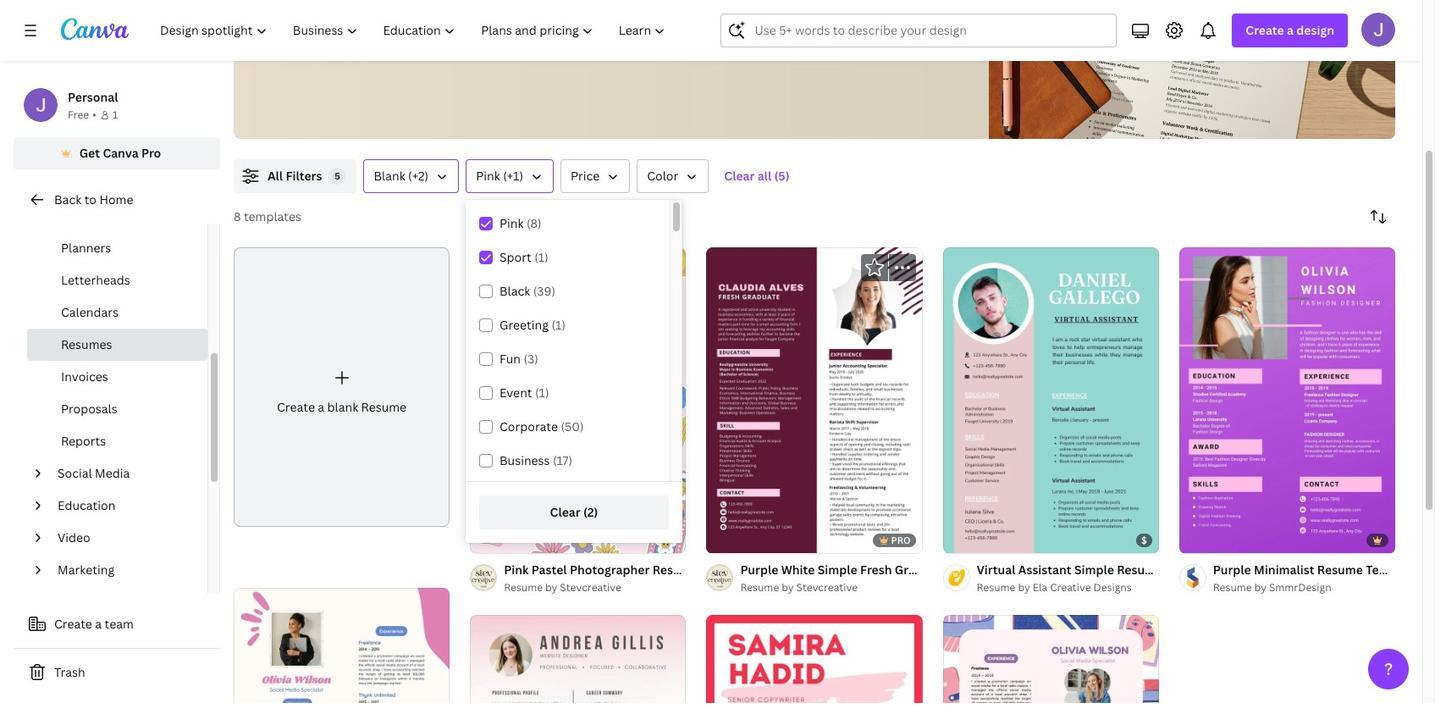 Task type: describe. For each thing, give the bounding box(es) containing it.
virtual assistant simple resume for freelancers link
[[977, 561, 1253, 579]]

graduate
[[895, 562, 949, 578]]

a for team
[[95, 616, 102, 632]]

design inside the create a design dropdown button
[[1297, 22, 1335, 38]]

virtual assistant simple resume for freelancers resume by ela creative designs
[[977, 562, 1253, 595]]

clear all (5)
[[725, 168, 790, 184]]

trash link
[[14, 656, 220, 690]]

0 horizontal spatial to
[[84, 191, 97, 208]]

template
[[1367, 562, 1420, 578]]

designs
[[1094, 580, 1132, 595]]

price button
[[561, 159, 630, 193]]

blank
[[327, 399, 358, 415]]

(+2)
[[408, 168, 429, 184]]

social media link
[[51, 457, 197, 490]]

all
[[758, 168, 772, 184]]

business
[[500, 452, 550, 468]]

blush minimal professional resume image
[[470, 615, 686, 703]]

marketing
[[58, 562, 114, 578]]

reports
[[61, 433, 106, 449]]

land
[[261, 8, 293, 26]]

fresh
[[861, 562, 892, 578]]

color
[[647, 168, 679, 184]]

(5)
[[775, 168, 790, 184]]

purple white simple fresh graduate resume link
[[741, 561, 998, 579]]

team
[[105, 616, 134, 632]]

0 horizontal spatial your
[[261, 30, 291, 48]]

true
[[294, 30, 321, 48]]

free
[[68, 108, 89, 122]]

get canva pro button
[[14, 137, 220, 169]]

education
[[58, 497, 115, 513]]

1 vertical spatial templates
[[244, 208, 301, 224]]

0 vertical spatial your
[[297, 8, 326, 26]]

red and pink sports journalism resume image
[[707, 615, 923, 703]]

cvs
[[507, 8, 532, 26]]

resume by ela creative designs link
[[977, 579, 1159, 596]]

calendars link
[[27, 296, 208, 329]]

by inside pink pastel photographer resume resume by stevcreative
[[546, 580, 558, 595]]

captivating
[[431, 8, 504, 26]]

proposals
[[61, 401, 117, 417]]

stevcreative inside purple white simple fresh graduate resume resume by stevcreative
[[797, 580, 858, 595]]

filters
[[286, 168, 322, 184]]

potential
[[325, 30, 384, 48]]

resume by stevcreative link for photographer
[[504, 579, 686, 596]]

freelancers
[[1186, 562, 1253, 578]]

video link
[[51, 522, 197, 554]]

design inside land your dream job with captivating cvs you can professionally customize to reflect your true potential with canva's free resume templates and easy-to-use design editor.
[[731, 30, 774, 48]]

sport
[[500, 249, 532, 265]]

customize
[[685, 8, 752, 26]]

(1) for greeting (1)
[[552, 317, 566, 333]]

resume inside create a blank resume element
[[361, 399, 407, 415]]

invoices
[[61, 368, 108, 385]]

(3)
[[524, 351, 538, 367]]

pink for pink (+1)
[[476, 168, 500, 184]]

a for design
[[1288, 22, 1294, 38]]

home
[[99, 191, 133, 208]]

trash
[[54, 664, 85, 680]]

pink for pink (8)
[[500, 215, 524, 231]]

for
[[1166, 562, 1183, 578]]

video
[[58, 529, 90, 546]]

purple minimalist resume template resume by smmrdesign
[[1214, 562, 1420, 595]]

clear (2)
[[550, 504, 598, 520]]

(+1)
[[503, 168, 524, 184]]

templates inside land your dream job with captivating cvs you can professionally customize to reflect your true potential with canva's free resume templates and easy-to-use design editor.
[[554, 30, 620, 48]]

dream
[[330, 8, 372, 26]]

can
[[563, 8, 586, 26]]

pink (+1) button
[[466, 159, 554, 193]]

free •
[[68, 108, 97, 122]]

(50)
[[561, 418, 584, 435]]

stevcreative inside pink pastel photographer resume resume by stevcreative
[[560, 580, 622, 595]]

pro
[[892, 534, 911, 546]]

(17)
[[553, 452, 573, 468]]

purple white simple fresh graduate resume resume by stevcreative
[[741, 562, 998, 595]]

resume by smmrdesign link
[[1214, 579, 1396, 596]]

editor.
[[777, 30, 819, 48]]

pink (+1)
[[476, 168, 524, 184]]

fun (3)
[[500, 351, 538, 367]]

get canva pro
[[79, 145, 161, 161]]

create a design button
[[1233, 14, 1349, 47]]

to inside land your dream job with captivating cvs you can professionally customize to reflect your true potential with canva's free resume templates and easy-to-use design editor.
[[755, 8, 769, 26]]

planners link
[[27, 232, 208, 264]]

simple for white
[[818, 562, 858, 578]]

easy-
[[651, 30, 686, 48]]

virtual assistant simple resume for freelancers image
[[943, 247, 1159, 553]]

by inside purple white simple fresh graduate resume resume by stevcreative
[[782, 580, 794, 595]]

purple minimalist resume template image
[[1180, 247, 1396, 553]]

clear for clear all (5)
[[725, 168, 755, 184]]

jacob simon image
[[1362, 13, 1396, 47]]

(2)
[[584, 504, 598, 520]]

assistant
[[1019, 562, 1072, 578]]

greeting (1)
[[500, 317, 566, 333]]

5 filter options selected element
[[329, 168, 346, 185]]

pink blue creative social media specialist resume image
[[943, 615, 1159, 703]]

personal
[[68, 89, 118, 105]]

purple white simple fresh graduate resume image
[[707, 247, 923, 553]]

social
[[58, 465, 92, 481]]

pastel
[[532, 562, 567, 578]]

1 vertical spatial with
[[387, 30, 416, 48]]

job
[[375, 8, 396, 26]]

create a blank resume
[[277, 399, 407, 415]]



Task type: locate. For each thing, give the bounding box(es) containing it.
create a design
[[1246, 22, 1335, 38]]

resume by stevcreative link down white
[[741, 579, 923, 596]]

(1)
[[535, 249, 549, 265], [552, 317, 566, 333], [535, 385, 549, 401]]

simple up designs
[[1075, 562, 1115, 578]]

2 horizontal spatial create
[[1246, 22, 1285, 38]]

education link
[[51, 490, 197, 522]]

purple left minimalist
[[1214, 562, 1252, 578]]

5
[[335, 169, 340, 182]]

templates
[[554, 30, 620, 48], [244, 208, 301, 224]]

graphs link
[[27, 200, 208, 232]]

black
[[500, 283, 531, 299]]

purple left white
[[741, 562, 779, 578]]

reports link
[[27, 425, 208, 457]]

(1) right event on the left bottom
[[535, 385, 549, 401]]

simple
[[818, 562, 858, 578], [1075, 562, 1115, 578]]

0 horizontal spatial templates
[[244, 208, 301, 224]]

business (17)
[[500, 452, 573, 468]]

simple inside purple white simple fresh graduate resume resume by stevcreative
[[818, 562, 858, 578]]

calendars
[[61, 304, 119, 320]]

2 vertical spatial create
[[54, 616, 92, 632]]

all
[[268, 168, 283, 184]]

2 by from the left
[[782, 580, 794, 595]]

1 vertical spatial to
[[84, 191, 97, 208]]

resume
[[361, 399, 407, 415], [653, 562, 699, 578], [952, 562, 998, 578], [1117, 562, 1163, 578], [1318, 562, 1364, 578], [504, 580, 543, 595], [741, 580, 780, 595], [977, 580, 1016, 595], [1214, 580, 1253, 595]]

purple inside purple white simple fresh graduate resume resume by stevcreative
[[741, 562, 779, 578]]

land your dream job with captivating cvs you can professionally customize to reflect your true potential with canva's free resume templates and easy-to-use design editor.
[[261, 8, 819, 48]]

2 vertical spatial pink
[[504, 562, 529, 578]]

0 horizontal spatial a
[[95, 616, 102, 632]]

smmrdesign
[[1270, 580, 1332, 595]]

canva's
[[419, 30, 469, 48]]

0 vertical spatial clear
[[725, 168, 755, 184]]

by down pastel
[[546, 580, 558, 595]]

(1) right sport
[[535, 249, 549, 265]]

back
[[54, 191, 82, 208]]

1 horizontal spatial templates
[[554, 30, 620, 48]]

to left reflect
[[755, 8, 769, 26]]

0 horizontal spatial design
[[731, 30, 774, 48]]

by down minimalist
[[1255, 580, 1267, 595]]

a inside dropdown button
[[1288, 22, 1294, 38]]

$
[[1142, 534, 1148, 546]]

1 horizontal spatial create
[[277, 399, 315, 415]]

create a blank resume element
[[234, 247, 450, 527]]

create for create a design
[[1246, 22, 1285, 38]]

back to home
[[54, 191, 133, 208]]

create inside dropdown button
[[1246, 22, 1285, 38]]

simple for assistant
[[1075, 562, 1115, 578]]

clear
[[725, 168, 755, 184], [550, 504, 581, 520]]

clear inside button
[[725, 168, 755, 184]]

1 by from the left
[[546, 580, 558, 595]]

color button
[[637, 159, 709, 193]]

0 vertical spatial to
[[755, 8, 769, 26]]

purple for purple minimalist resume template
[[1214, 562, 1252, 578]]

(8)
[[527, 215, 542, 231]]

social media
[[58, 465, 130, 481]]

pink pastel photographer resume image
[[470, 247, 686, 553]]

0 horizontal spatial simple
[[818, 562, 858, 578]]

pink (8)
[[500, 215, 542, 231]]

8 templates
[[234, 208, 301, 224]]

1 vertical spatial your
[[261, 30, 291, 48]]

4 by from the left
[[1255, 580, 1267, 595]]

design right use
[[731, 30, 774, 48]]

2 horizontal spatial a
[[1288, 22, 1294, 38]]

pink inside button
[[476, 168, 500, 184]]

pink left pastel
[[504, 562, 529, 578]]

0 vertical spatial a
[[1288, 22, 1294, 38]]

pink
[[476, 168, 500, 184], [500, 215, 524, 231], [504, 562, 529, 578]]

2 resume by stevcreative link from the left
[[741, 579, 923, 596]]

1 horizontal spatial design
[[1297, 22, 1335, 38]]

(1) right greeting
[[552, 317, 566, 333]]

clear (2) button
[[479, 496, 669, 529]]

clear for clear (2)
[[550, 504, 581, 520]]

create a blank resume link
[[234, 247, 450, 527]]

event
[[500, 385, 532, 401]]

simple inside virtual assistant simple resume for freelancers resume by ela creative designs
[[1075, 562, 1115, 578]]

1 horizontal spatial your
[[297, 8, 326, 26]]

proposals link
[[27, 393, 208, 425]]

purple
[[741, 562, 779, 578], [1214, 562, 1252, 578]]

0 horizontal spatial create
[[54, 616, 92, 632]]

0 horizontal spatial stevcreative
[[560, 580, 622, 595]]

pink left (+1)
[[476, 168, 500, 184]]

•
[[93, 108, 97, 122]]

1 purple from the left
[[741, 562, 779, 578]]

2 simple from the left
[[1075, 562, 1115, 578]]

Search search field
[[755, 14, 1107, 47]]

stevcreative down pink pastel photographer resume link
[[560, 580, 622, 595]]

1 horizontal spatial purple
[[1214, 562, 1252, 578]]

your down the land
[[261, 30, 291, 48]]

pink blue minimalist social media specialist resume image
[[234, 588, 450, 703]]

(1) for sport (1)
[[535, 249, 549, 265]]

invoices link
[[27, 361, 208, 393]]

clear inside button
[[550, 504, 581, 520]]

create a team button
[[14, 607, 220, 641]]

1 vertical spatial a
[[318, 399, 325, 415]]

a for blank
[[318, 399, 325, 415]]

photographer
[[570, 562, 650, 578]]

sport (1)
[[500, 249, 549, 265]]

Sort by button
[[1362, 200, 1396, 234]]

1 horizontal spatial resume by stevcreative link
[[741, 579, 923, 596]]

graphs
[[61, 208, 102, 224]]

free
[[473, 30, 499, 48]]

1 simple from the left
[[818, 562, 858, 578]]

8
[[234, 208, 241, 224]]

stevcreative down white
[[797, 580, 858, 595]]

fun
[[500, 351, 521, 367]]

with down job
[[387, 30, 416, 48]]

1 horizontal spatial stevcreative
[[797, 580, 858, 595]]

resumes
[[61, 336, 112, 352]]

1 resume by stevcreative link from the left
[[504, 579, 686, 596]]

your up true on the top of page
[[297, 8, 326, 26]]

clear left all
[[725, 168, 755, 184]]

corporate (50)
[[500, 418, 584, 435]]

black (39)
[[500, 283, 556, 299]]

pink left "(8)"
[[500, 215, 524, 231]]

virtual
[[977, 562, 1016, 578]]

to
[[755, 8, 769, 26], [84, 191, 97, 208]]

by inside virtual assistant simple resume for freelancers resume by ela creative designs
[[1019, 580, 1031, 595]]

a inside button
[[95, 616, 102, 632]]

0 vertical spatial templates
[[554, 30, 620, 48]]

pink inside pink pastel photographer resume resume by stevcreative
[[504, 562, 529, 578]]

None search field
[[721, 14, 1118, 47]]

reflect
[[773, 8, 816, 26]]

media
[[95, 465, 130, 481]]

2 vertical spatial a
[[95, 616, 102, 632]]

event (1)
[[500, 385, 549, 401]]

pro
[[141, 145, 161, 161]]

create inside button
[[54, 616, 92, 632]]

0 vertical spatial pink
[[476, 168, 500, 184]]

to-
[[686, 30, 705, 48]]

templates down can
[[554, 30, 620, 48]]

1 vertical spatial clear
[[550, 504, 581, 520]]

1 stevcreative from the left
[[560, 580, 622, 595]]

your
[[297, 8, 326, 26], [261, 30, 291, 48]]

pink pastel photographer resume link
[[504, 561, 699, 579]]

ela
[[1033, 580, 1048, 595]]

purple minimalist resume template link
[[1214, 561, 1420, 579]]

corporate
[[500, 418, 558, 435]]

back to home link
[[14, 183, 220, 217]]

resume by stevcreative link down the photographer
[[504, 579, 686, 596]]

canva
[[103, 145, 139, 161]]

to right back on the top of page
[[84, 191, 97, 208]]

design
[[1297, 22, 1335, 38], [731, 30, 774, 48]]

3 by from the left
[[1019, 580, 1031, 595]]

creative
[[1050, 580, 1092, 595]]

create for create a team
[[54, 616, 92, 632]]

templates right 8
[[244, 208, 301, 224]]

greeting
[[500, 317, 549, 333]]

1 vertical spatial pink
[[500, 215, 524, 231]]

purple for purple white simple fresh graduate resume
[[741, 562, 779, 578]]

letterheads
[[61, 272, 130, 288]]

0 vertical spatial create
[[1246, 22, 1285, 38]]

2 stevcreative from the left
[[797, 580, 858, 595]]

1 horizontal spatial clear
[[725, 168, 755, 184]]

0 horizontal spatial resume by stevcreative link
[[504, 579, 686, 596]]

blank
[[374, 168, 405, 184]]

by down white
[[782, 580, 794, 595]]

0 horizontal spatial clear
[[550, 504, 581, 520]]

design left jacob simon icon
[[1297, 22, 1335, 38]]

a
[[1288, 22, 1294, 38], [318, 399, 325, 415], [95, 616, 102, 632]]

(39)
[[533, 283, 556, 299]]

blank (+2)
[[374, 168, 429, 184]]

0 vertical spatial with
[[399, 8, 427, 26]]

2 vertical spatial (1)
[[535, 385, 549, 401]]

0 vertical spatial (1)
[[535, 249, 549, 265]]

1 horizontal spatial a
[[318, 399, 325, 415]]

purple inside purple minimalist resume template resume by smmrdesign
[[1214, 562, 1252, 578]]

0 horizontal spatial purple
[[741, 562, 779, 578]]

you
[[535, 8, 560, 26]]

1 vertical spatial (1)
[[552, 317, 566, 333]]

1 horizontal spatial simple
[[1075, 562, 1115, 578]]

1 vertical spatial create
[[277, 399, 315, 415]]

(1) for event (1)
[[535, 385, 549, 401]]

top level navigation element
[[149, 14, 681, 47]]

1 horizontal spatial to
[[755, 8, 769, 26]]

simple left fresh
[[818, 562, 858, 578]]

with right job
[[399, 8, 427, 26]]

resume by stevcreative link for simple
[[741, 579, 923, 596]]

pink for pink pastel photographer resume resume by stevcreative
[[504, 562, 529, 578]]

by inside purple minimalist resume template resume by smmrdesign
[[1255, 580, 1267, 595]]

create for create a blank resume
[[277, 399, 315, 415]]

clear left (2)
[[550, 504, 581, 520]]

by left ela
[[1019, 580, 1031, 595]]

2 purple from the left
[[1214, 562, 1252, 578]]



Task type: vqa. For each thing, say whether or not it's contained in the screenshot.
THE FACEBOOK within Take your brand and business to the next level with Canva's Facebook ad templates—fully customizable to suit any brand or business!
no



